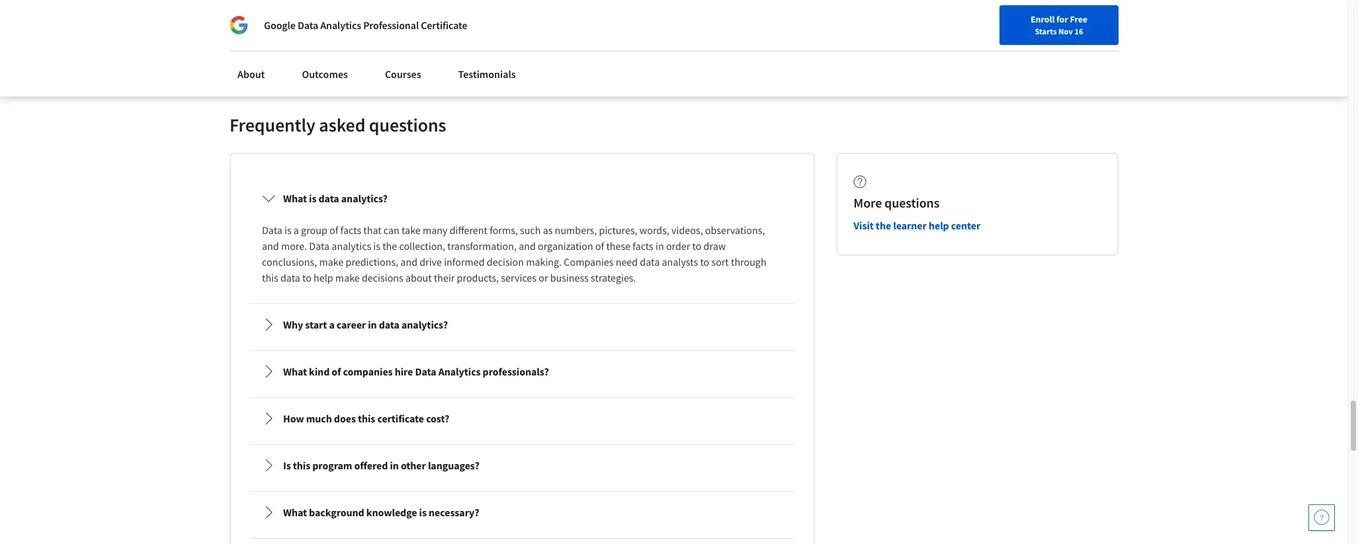 Task type: vqa. For each thing, say whether or not it's contained in the screenshot.
topmost '7'
no



Task type: locate. For each thing, give the bounding box(es) containing it.
analytics up cost?
[[438, 365, 481, 379]]

and down such
[[519, 240, 536, 253]]

1 vertical spatial questions
[[884, 195, 939, 211]]

analytics?
[[341, 192, 388, 205], [401, 318, 448, 332]]

enroll for free starts nov 16
[[1031, 13, 1087, 36]]

what kind of companies hire data analytics professionals?
[[283, 365, 549, 379]]

questions down "courses" link
[[369, 113, 446, 137]]

2 vertical spatial this
[[293, 459, 310, 473]]

what for what is data analytics?
[[283, 192, 307, 205]]

1 vertical spatial of
[[595, 240, 604, 253]]

informed
[[444, 256, 485, 269]]

of inside 'dropdown button'
[[332, 365, 341, 379]]

starts
[[1035, 26, 1057, 36]]

and
[[262, 240, 279, 253], [519, 240, 536, 253], [400, 256, 417, 269]]

in inside why start a career in data analytics? dropdown button
[[368, 318, 377, 332]]

make down predictions, on the left of page
[[335, 271, 360, 285]]

what is data analytics?
[[283, 192, 388, 205]]

help down conclusions,
[[314, 271, 333, 285]]

list containing what is data analytics?
[[247, 176, 798, 544]]

help
[[929, 219, 949, 232], [314, 271, 333, 285]]

google image
[[230, 16, 248, 34]]

data right hire at the bottom
[[415, 365, 436, 379]]

to
[[692, 240, 701, 253], [700, 256, 709, 269], [302, 271, 311, 285]]

this down conclusions,
[[262, 271, 278, 285]]

1 horizontal spatial analytics
[[438, 365, 481, 379]]

is up group
[[309, 192, 316, 205]]

videos,
[[671, 224, 703, 237]]

list item
[[249, 539, 795, 544]]

questions
[[369, 113, 446, 137], [884, 195, 939, 211]]

data right need
[[640, 256, 660, 269]]

in inside is this program offered in other languages? dropdown button
[[390, 459, 399, 473]]

learner
[[893, 219, 927, 232]]

free
[[1070, 13, 1087, 25]]

what left kind
[[283, 365, 307, 379]]

in for what kind of companies hire data analytics professionals?
[[368, 318, 377, 332]]

more.
[[281, 240, 307, 253]]

center
[[951, 219, 980, 232]]

in right career
[[368, 318, 377, 332]]

is this program offered in other languages?
[[283, 459, 479, 473]]

career
[[337, 318, 366, 332]]

what
[[283, 192, 307, 205], [283, 365, 307, 379], [283, 506, 307, 520]]

of right group
[[329, 224, 338, 237]]

find your new career
[[981, 42, 1064, 54]]

0 horizontal spatial facts
[[340, 224, 361, 237]]

1 horizontal spatial and
[[400, 256, 417, 269]]

1 vertical spatial what
[[283, 365, 307, 379]]

0 horizontal spatial and
[[262, 240, 279, 253]]

analytics left professional
[[320, 19, 361, 32]]

to down conclusions,
[[302, 271, 311, 285]]

program
[[312, 459, 352, 473]]

a up more. in the left of the page
[[294, 224, 299, 237]]

0 horizontal spatial the
[[382, 240, 397, 253]]

observations,
[[705, 224, 765, 237]]

to left "sort"
[[700, 256, 709, 269]]

1 horizontal spatial help
[[929, 219, 949, 232]]

0 horizontal spatial help
[[314, 271, 333, 285]]

0 vertical spatial make
[[319, 256, 344, 269]]

2 horizontal spatial in
[[656, 240, 664, 253]]

governments link
[[280, 0, 367, 26]]

what inside dropdown button
[[283, 506, 307, 520]]

companies
[[564, 256, 614, 269]]

make
[[319, 256, 344, 269], [335, 271, 360, 285]]

0 vertical spatial what
[[283, 192, 307, 205]]

1 vertical spatial help
[[314, 271, 333, 285]]

0 vertical spatial the
[[876, 219, 891, 232]]

data up more. in the left of the page
[[262, 224, 282, 237]]

1 horizontal spatial in
[[390, 459, 399, 473]]

knowledge
[[366, 506, 417, 520]]

certificate
[[377, 412, 424, 426]]

to left draw
[[692, 240, 701, 253]]

1 what from the top
[[283, 192, 307, 205]]

1 vertical spatial analytics
[[438, 365, 481, 379]]

0 vertical spatial facts
[[340, 224, 361, 237]]

0 vertical spatial questions
[[369, 113, 446, 137]]

make down analytics
[[319, 256, 344, 269]]

why
[[283, 318, 303, 332]]

help left center
[[929, 219, 949, 232]]

banner navigation
[[11, 0, 372, 36]]

0 horizontal spatial questions
[[369, 113, 446, 137]]

and up about
[[400, 256, 417, 269]]

data
[[319, 192, 339, 205], [640, 256, 660, 269], [280, 271, 300, 285], [379, 318, 399, 332]]

what kind of companies hire data analytics professionals? button
[[251, 353, 793, 391]]

the down can
[[382, 240, 397, 253]]

this
[[262, 271, 278, 285], [358, 412, 375, 426], [293, 459, 310, 473]]

this right does
[[358, 412, 375, 426]]

facts
[[340, 224, 361, 237], [633, 240, 653, 253]]

data
[[298, 19, 318, 32], [262, 224, 282, 237], [309, 240, 330, 253], [415, 365, 436, 379]]

1 vertical spatial a
[[329, 318, 335, 332]]

2 what from the top
[[283, 365, 307, 379]]

2 horizontal spatial this
[[358, 412, 375, 426]]

forms,
[[490, 224, 518, 237]]

a inside data is a group of facts that can take many different forms, such as numbers, pictures, words, videos, observations, and more. data analytics is the collection, transformation, and organization of these facts in order to draw conclusions, make predictions, and drive informed decision making. companies need data analysts to sort through this data to help make decisions about their products, services or business strategies.
[[294, 224, 299, 237]]

0 vertical spatial of
[[329, 224, 338, 237]]

0 vertical spatial analytics?
[[341, 192, 388, 205]]

the right visit
[[876, 219, 891, 232]]

3 what from the top
[[283, 506, 307, 520]]

what up group
[[283, 192, 307, 205]]

questions up learner
[[884, 195, 939, 211]]

words,
[[640, 224, 669, 237]]

the
[[876, 219, 891, 232], [382, 240, 397, 253]]

1 vertical spatial to
[[700, 256, 709, 269]]

1 horizontal spatial the
[[876, 219, 891, 232]]

16
[[1074, 26, 1083, 36]]

courses
[[385, 67, 421, 81]]

help center image
[[1314, 510, 1330, 526]]

0 vertical spatial to
[[692, 240, 701, 253]]

what inside dropdown button
[[283, 192, 307, 205]]

1 horizontal spatial this
[[293, 459, 310, 473]]

languages?
[[428, 459, 479, 473]]

0 vertical spatial a
[[294, 224, 299, 237]]

1 vertical spatial analytics?
[[401, 318, 448, 332]]

is left necessary?
[[419, 506, 427, 520]]

is inside dropdown button
[[309, 192, 316, 205]]

2 vertical spatial in
[[390, 459, 399, 473]]

a inside dropdown button
[[329, 318, 335, 332]]

what inside 'dropdown button'
[[283, 365, 307, 379]]

list
[[247, 176, 798, 544]]

in down words,
[[656, 240, 664, 253]]

google data analytics professional certificate
[[264, 19, 467, 32]]

this inside data is a group of facts that can take many different forms, such as numbers, pictures, words, videos, observations, and more. data analytics is the collection, transformation, and organization of these facts in order to draw conclusions, make predictions, and drive informed decision making. companies need data analysts to sort through this data to help make decisions about their products, services or business strategies.
[[262, 271, 278, 285]]

of
[[329, 224, 338, 237], [595, 240, 604, 253], [332, 365, 341, 379]]

analytics inside 'dropdown button'
[[438, 365, 481, 379]]

2 vertical spatial of
[[332, 365, 341, 379]]

and left more. in the left of the page
[[262, 240, 279, 253]]

about
[[405, 271, 432, 285]]

asked
[[319, 113, 365, 137]]

analytics? down about
[[401, 318, 448, 332]]

of left these
[[595, 240, 604, 253]]

many
[[423, 224, 447, 237]]

1 horizontal spatial analytics?
[[401, 318, 448, 332]]

about link
[[230, 60, 273, 89]]

data inside dropdown button
[[379, 318, 399, 332]]

facts down words,
[[633, 240, 653, 253]]

a right start
[[329, 318, 335, 332]]

drive
[[420, 256, 442, 269]]

what background knowledge is necessary? button
[[251, 494, 793, 531]]

1 vertical spatial facts
[[633, 240, 653, 253]]

1 vertical spatial the
[[382, 240, 397, 253]]

this right is
[[293, 459, 310, 473]]

data up group
[[319, 192, 339, 205]]

0 vertical spatial in
[[656, 240, 664, 253]]

in left other
[[390, 459, 399, 473]]

2 vertical spatial what
[[283, 506, 307, 520]]

1 vertical spatial this
[[358, 412, 375, 426]]

why start a career in data analytics? button
[[251, 307, 793, 344]]

0 vertical spatial this
[[262, 271, 278, 285]]

1 horizontal spatial a
[[329, 318, 335, 332]]

1 vertical spatial make
[[335, 271, 360, 285]]

these
[[606, 240, 630, 253]]

0 vertical spatial analytics
[[320, 19, 361, 32]]

does
[[334, 412, 356, 426]]

this inside is this program offered in other languages? dropdown button
[[293, 459, 310, 473]]

0 horizontal spatial in
[[368, 318, 377, 332]]

the inside data is a group of facts that can take many different forms, such as numbers, pictures, words, videos, observations, and more. data analytics is the collection, transformation, and organization of these facts in order to draw conclusions, make predictions, and drive informed decision making. companies need data analysts to sort through this data to help make decisions about their products, services or business strategies.
[[382, 240, 397, 253]]

1 vertical spatial in
[[368, 318, 377, 332]]

what left "background"
[[283, 506, 307, 520]]

0 horizontal spatial a
[[294, 224, 299, 237]]

that
[[363, 224, 381, 237]]

what for what background knowledge is necessary?
[[283, 506, 307, 520]]

data right career
[[379, 318, 399, 332]]

is
[[309, 192, 316, 205], [284, 224, 291, 237], [373, 240, 380, 253], [419, 506, 427, 520]]

analytics? up that
[[341, 192, 388, 205]]

need
[[616, 256, 638, 269]]

hire
[[395, 365, 413, 379]]

None search field
[[189, 35, 506, 61]]

new
[[1019, 42, 1037, 54]]

of right kind
[[332, 365, 341, 379]]

0 horizontal spatial analytics?
[[341, 192, 388, 205]]

facts up analytics
[[340, 224, 361, 237]]

professionals?
[[483, 365, 549, 379]]

enroll
[[1031, 13, 1055, 25]]

0 horizontal spatial this
[[262, 271, 278, 285]]

data down group
[[309, 240, 330, 253]]



Task type: describe. For each thing, give the bounding box(es) containing it.
help inside data is a group of facts that can take many different forms, such as numbers, pictures, words, videos, observations, and more. data analytics is the collection, transformation, and organization of these facts in order to draw conclusions, make predictions, and drive informed decision making. companies need data analysts to sort through this data to help make decisions about their products, services or business strategies.
[[314, 271, 333, 285]]

this inside how much does this certificate cost? dropdown button
[[358, 412, 375, 426]]

other
[[401, 459, 426, 473]]

or
[[539, 271, 548, 285]]

numbers,
[[555, 224, 597, 237]]

as
[[543, 224, 553, 237]]

group
[[301, 224, 327, 237]]

visit the learner help center link
[[854, 219, 980, 232]]

is
[[283, 459, 291, 473]]

cost?
[[426, 412, 449, 426]]

data inside 'dropdown button'
[[415, 365, 436, 379]]

for
[[1056, 13, 1068, 25]]

collection,
[[399, 240, 445, 253]]

sort
[[711, 256, 729, 269]]

testimonials
[[458, 67, 516, 81]]

0 horizontal spatial analytics
[[320, 19, 361, 32]]

analytics? inside dropdown button
[[401, 318, 448, 332]]

2 vertical spatial to
[[302, 271, 311, 285]]

is inside dropdown button
[[419, 506, 427, 520]]

data inside dropdown button
[[319, 192, 339, 205]]

more questions
[[854, 195, 939, 211]]

decision
[[487, 256, 524, 269]]

nov
[[1058, 26, 1073, 36]]

products,
[[457, 271, 499, 285]]

governments
[[300, 7, 362, 20]]

professional
[[363, 19, 419, 32]]

find your new career link
[[974, 40, 1071, 56]]

offered
[[354, 459, 388, 473]]

services
[[501, 271, 536, 285]]

order
[[666, 240, 690, 253]]

start
[[305, 318, 327, 332]]

testimonials link
[[450, 60, 524, 89]]

through
[[731, 256, 766, 269]]

draw
[[704, 240, 726, 253]]

is this program offered in other languages? button
[[251, 447, 793, 484]]

how much does this certificate cost? button
[[251, 400, 793, 437]]

their
[[434, 271, 455, 285]]

data right google
[[298, 19, 318, 32]]

visit the learner help center
[[854, 219, 980, 232]]

such
[[520, 224, 541, 237]]

strategies.
[[591, 271, 636, 285]]

how much does this certificate cost?
[[283, 412, 449, 426]]

data down conclusions,
[[280, 271, 300, 285]]

decisions
[[362, 271, 403, 285]]

what background knowledge is necessary?
[[283, 506, 479, 520]]

1 horizontal spatial facts
[[633, 240, 653, 253]]

frequently
[[230, 113, 315, 137]]

transformation,
[[447, 240, 517, 253]]

much
[[306, 412, 332, 426]]

why start a career in data analytics?
[[283, 318, 448, 332]]

business
[[550, 271, 589, 285]]

outcomes
[[302, 67, 348, 81]]

courses link
[[377, 60, 429, 89]]

can
[[384, 224, 399, 237]]

companies
[[343, 365, 393, 379]]

how
[[283, 412, 304, 426]]

frequently asked questions
[[230, 113, 446, 137]]

outcomes link
[[294, 60, 356, 89]]

background
[[309, 506, 364, 520]]

certificate
[[421, 19, 467, 32]]

a for is
[[294, 224, 299, 237]]

is up more. in the left of the page
[[284, 224, 291, 237]]

your
[[1000, 42, 1017, 54]]

pictures,
[[599, 224, 637, 237]]

analysts
[[662, 256, 698, 269]]

2 horizontal spatial and
[[519, 240, 536, 253]]

take
[[402, 224, 421, 237]]

english button
[[1071, 26, 1150, 69]]

about
[[237, 67, 265, 81]]

0 vertical spatial help
[[929, 219, 949, 232]]

different
[[450, 224, 488, 237]]

in inside data is a group of facts that can take many different forms, such as numbers, pictures, words, videos, observations, and more. data analytics is the collection, transformation, and organization of these facts in order to draw conclusions, make predictions, and drive informed decision making. companies need data analysts to sort through this data to help make decisions about their products, services or business strategies.
[[656, 240, 664, 253]]

more
[[854, 195, 882, 211]]

necessary?
[[429, 506, 479, 520]]

in for what background knowledge is necessary?
[[390, 459, 399, 473]]

making.
[[526, 256, 562, 269]]

universities link
[[190, 0, 270, 26]]

conclusions,
[[262, 256, 317, 269]]

kind
[[309, 365, 330, 379]]

what for what kind of companies hire data analytics professionals?
[[283, 365, 307, 379]]

organization
[[538, 240, 593, 253]]

find
[[981, 42, 998, 54]]

english
[[1094, 41, 1127, 55]]

what is data analytics? button
[[251, 180, 793, 217]]

a for start
[[329, 318, 335, 332]]

analytics? inside dropdown button
[[341, 192, 388, 205]]

google
[[264, 19, 296, 32]]

data is a group of facts that can take many different forms, such as numbers, pictures, words, videos, observations, and more. data analytics is the collection, transformation, and organization of these facts in order to draw conclusions, make predictions, and drive informed decision making. companies need data analysts to sort through this data to help make decisions about their products, services or business strategies.
[[262, 224, 769, 285]]

predictions,
[[346, 256, 398, 269]]

analytics
[[332, 240, 371, 253]]

universities
[[210, 7, 264, 20]]

is down that
[[373, 240, 380, 253]]

career
[[1038, 42, 1064, 54]]

1 horizontal spatial questions
[[884, 195, 939, 211]]



